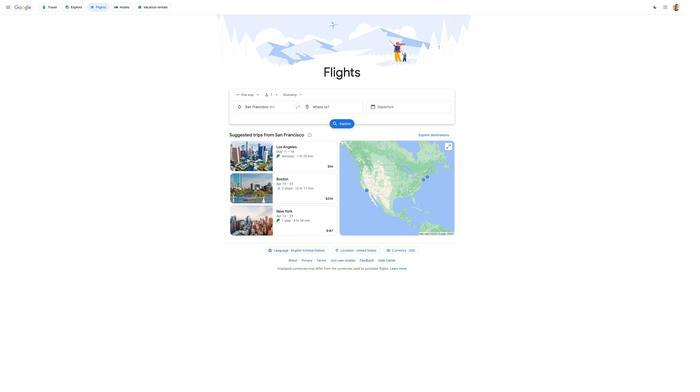 Task type: describe. For each thing, give the bounding box(es) containing it.
Flight search field
[[226, 89, 458, 130]]

Where to?  text field
[[299, 101, 363, 113]]

frontier image
[[277, 155, 280, 158]]

frontier, spirit, and sun country airlines image
[[277, 187, 280, 190]]

 image for frontier icon
[[292, 219, 293, 223]]

main menu image
[[5, 5, 11, 10]]

change appearance image
[[650, 2, 661, 13]]

 image for frontier image
[[295, 154, 296, 159]]



Task type: vqa. For each thing, say whether or not it's contained in the screenshot.
 image to the top
yes



Task type: locate. For each thing, give the bounding box(es) containing it.
0 horizontal spatial  image
[[292, 219, 293, 223]]

None field
[[233, 91, 262, 99], [282, 91, 305, 99], [233, 91, 262, 99], [282, 91, 305, 99]]

frontier image
[[277, 219, 280, 223]]

0 vertical spatial  image
[[295, 154, 296, 159]]

206 US dollars text field
[[326, 197, 333, 201]]

1 vertical spatial  image
[[292, 219, 293, 223]]

 image right frontier image
[[295, 154, 296, 159]]

Where from? San Francisco SFO text field
[[233, 101, 297, 113]]

1 horizontal spatial  image
[[295, 154, 296, 159]]

suggested trips from san francisco region
[[230, 130, 455, 238]]

 image
[[294, 186, 295, 191]]

Departure text field
[[378, 101, 448, 113]]

 image right frontier icon
[[292, 219, 293, 223]]

187 US dollars text field
[[327, 229, 333, 233]]

 image
[[295, 154, 296, 159], [292, 219, 293, 223]]

56 US dollars text field
[[328, 165, 333, 169]]



